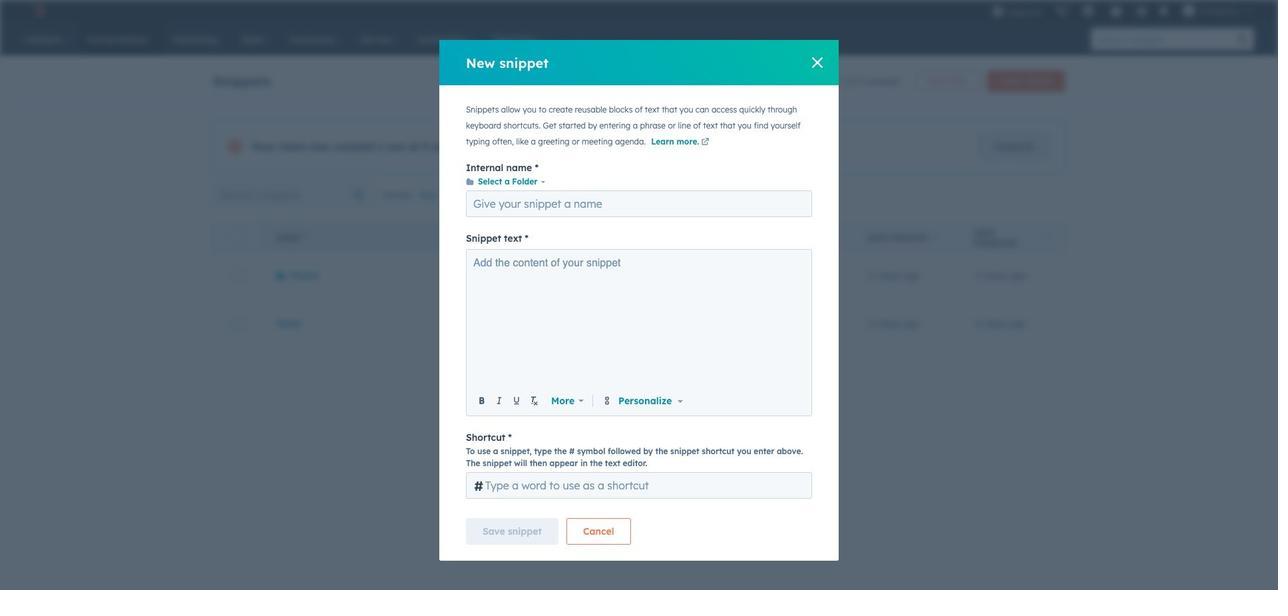Task type: describe. For each thing, give the bounding box(es) containing it.
Give your snippet a name text field
[[466, 191, 813, 217]]

press to sort. image for 1st press to sort. element from left
[[933, 232, 938, 242]]

close image
[[813, 57, 823, 68]]

1 press to sort. element from the left
[[933, 232, 938, 244]]

Search HubSpot search field
[[1092, 28, 1232, 51]]

Type a word to use as a shortcut text field
[[466, 472, 813, 499]]

ascending sort. press to sort descending. image
[[304, 232, 309, 242]]



Task type: vqa. For each thing, say whether or not it's contained in the screenshot.
Preview link
no



Task type: locate. For each thing, give the bounding box(es) containing it.
2 press to sort. image from the left
[[1044, 232, 1049, 242]]

0 horizontal spatial press to sort. image
[[933, 232, 938, 242]]

press to sort. image
[[933, 232, 938, 242], [1044, 232, 1049, 242]]

jacob simon image
[[1184, 5, 1196, 17]]

dialog
[[440, 40, 839, 561]]

press to sort. element
[[933, 232, 938, 244], [1044, 232, 1049, 244]]

marketplaces image
[[1083, 6, 1095, 18]]

press to sort. image for first press to sort. element from the right
[[1044, 232, 1049, 242]]

2 press to sort. element from the left
[[1044, 232, 1049, 244]]

1 link opens in a new window image from the top
[[702, 137, 710, 149]]

1 horizontal spatial press to sort. element
[[1044, 232, 1049, 244]]

0 horizontal spatial press to sort. element
[[933, 232, 938, 244]]

1 press to sort. image from the left
[[933, 232, 938, 242]]

link opens in a new window image
[[702, 137, 710, 149], [702, 139, 710, 147]]

banner
[[213, 67, 1066, 92]]

1 horizontal spatial press to sort. image
[[1044, 232, 1049, 242]]

None text field
[[474, 256, 805, 389]]

Search search field
[[213, 182, 375, 209]]

menu
[[986, 0, 1263, 21]]

2 link opens in a new window image from the top
[[702, 139, 710, 147]]

ascending sort. press to sort descending. element
[[304, 232, 309, 244]]



